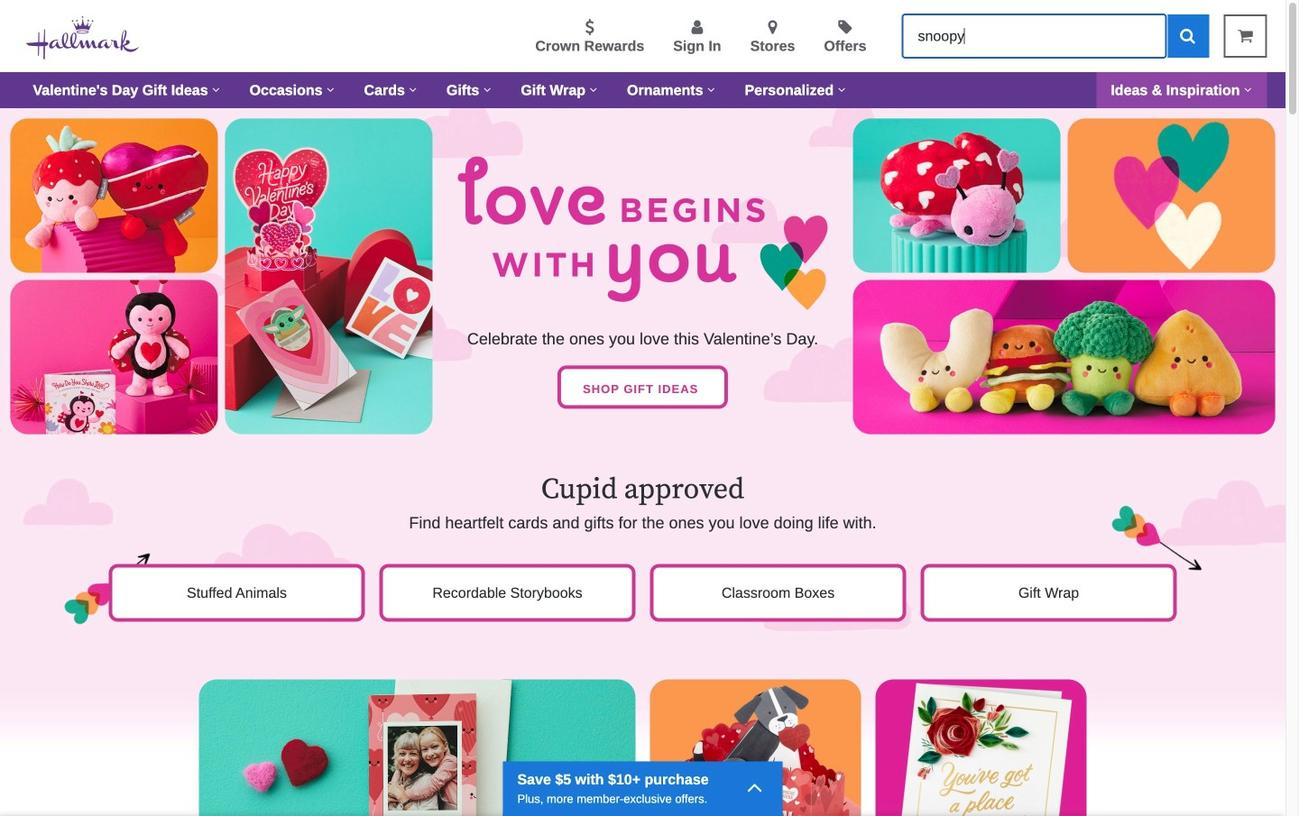 Task type: locate. For each thing, give the bounding box(es) containing it.
cupid approved image
[[0, 444, 1286, 796]]

menu bar
[[19, 72, 1268, 108]]

main content
[[0, 108, 1286, 817]]

banner
[[0, 0, 1286, 108], [102, 473, 1185, 536]]

pop-up puppy card image
[[650, 680, 861, 817]]

Search our products search field
[[903, 14, 1166, 58]]

0 vertical spatial banner
[[0, 0, 1286, 108]]

card with paper roses that reads "you've got a place in my heart" image
[[876, 680, 1087, 817]]

2 region from the top
[[0, 651, 1286, 817]]

menu
[[168, 15, 888, 57]]

None search field
[[903, 14, 1210, 58]]

region
[[0, 444, 1286, 796], [0, 651, 1286, 817]]

search image
[[1181, 28, 1196, 44]]



Task type: describe. For each thing, give the bounding box(es) containing it.
1 vertical spatial banner
[[102, 473, 1185, 536]]

null image
[[0, 651, 1286, 817]]

icon image
[[747, 775, 763, 800]]

1 region from the top
[[0, 444, 1286, 796]]

menu bar inside banner
[[19, 72, 1268, 108]]

shopping cart image
[[1238, 28, 1253, 44]]

hallmark image
[[26, 16, 140, 60]]

none search field inside banner
[[903, 14, 1210, 58]]

images of valentine's day better togethers, cards, and plushes on a light pink background with clouds image
[[0, 108, 1286, 444]]



Task type: vqa. For each thing, say whether or not it's contained in the screenshot.
shopping cart image
yes



